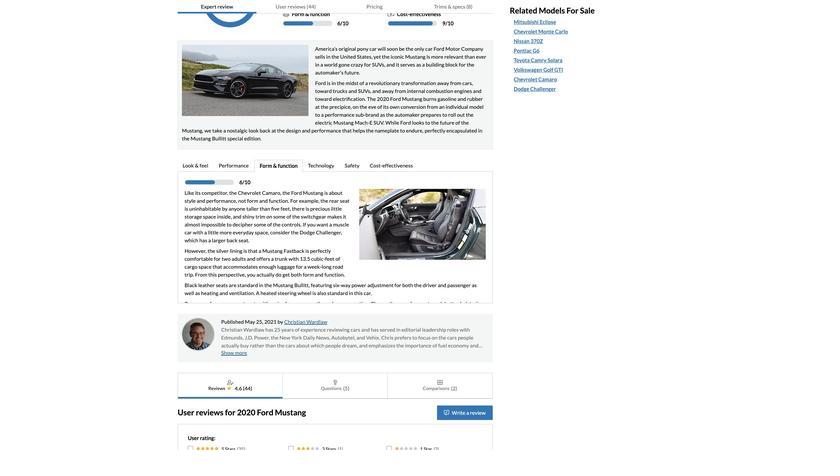 Task type: locate. For each thing, give the bounding box(es) containing it.
2020 ford mustang test drive review summaryimage image
[[182, 45, 309, 116]]

cars,
[[463, 80, 474, 86]]

look & feel tab
[[178, 160, 214, 172]]

1 horizontal spatial 6
[[338, 20, 341, 26]]

1 horizontal spatial form
[[292, 11, 305, 17]]

0 vertical spatial user
[[276, 3, 287, 10]]

power inside "recaro performance sport seats with racing harness pass-throughs are an option. choose them, and you get much better bolstering when you're exploring the car's maximum handling limits. but you also lose power adjustment, heating, and ventilation."
[[356, 308, 371, 315]]

tab list containing look & feel
[[178, 160, 493, 172]]

0 horizontal spatial also
[[317, 290, 327, 296]]

1 horizontal spatial little
[[331, 205, 342, 212]]

cost-effectiveness inside tab
[[370, 162, 413, 168]]

a up offers
[[259, 248, 262, 254]]

which down news,
[[311, 342, 325, 349]]

1 vertical spatial back
[[227, 237, 238, 243]]

states,
[[357, 53, 373, 60]]

1 vertical spatial seats
[[246, 300, 258, 307]]

the down company
[[467, 61, 475, 68]]

for inside black leather seats are standard in the mustang bullitt, featuring six-way power adjustment for both the driver and passenger as well as heating and ventilation. a heated steering wheel is also standard in this car.
[[395, 282, 402, 288]]

1 vertical spatial chris
[[332, 350, 344, 357]]

0 horizontal spatial dodge
[[300, 229, 315, 235]]

years
[[282, 327, 294, 333]]

luggage
[[277, 263, 295, 270]]

toyota
[[514, 57, 530, 63]]

1 tab list from the top
[[178, 0, 493, 14]]

that left helps
[[343, 127, 352, 133]]

also
[[317, 290, 327, 296], [335, 308, 344, 315]]

370z
[[531, 38, 544, 44]]

for up there
[[291, 198, 298, 204]]

expert
[[201, 3, 217, 10], [215, 5, 230, 12]]

feet,
[[281, 205, 291, 212]]

muscle
[[333, 221, 349, 228]]

are up the lose
[[339, 300, 346, 307]]

g6
[[533, 48, 540, 54]]

editorial
[[402, 327, 421, 333]]

with up maximum
[[259, 300, 270, 307]]

1 vertical spatial about
[[296, 342, 310, 349]]

1 horizontal spatial get
[[423, 300, 430, 307]]

0 vertical spatial suvs,
[[372, 61, 386, 68]]

to
[[315, 111, 320, 118], [443, 111, 448, 118], [426, 119, 431, 126], [401, 127, 405, 133], [227, 221, 232, 228], [413, 334, 418, 341], [312, 350, 317, 357], [369, 350, 374, 357]]

however, the silver lining is that a mustang fastback is perfectly comfortable for two adults and offers a trunk with 13.5 cubic-feet of cargo space that accommodates enough luggage for a week-long road trip. from this perspective, you actually do get both form and function.
[[185, 248, 345, 278]]

2 vertical spatial an
[[375, 350, 381, 357]]

to up importance
[[413, 334, 418, 341]]

nissan
[[514, 38, 530, 44]]

0 horizontal spatial has
[[200, 237, 207, 243]]

user reviews (44) tab
[[257, 0, 336, 14]]

9 / 10
[[443, 20, 454, 26]]

suvs, inside america's original pony car will soon be the only car ford motor company sells in the united states, yet the iconic mustang is more relevant than ever in a world gone crazy for suvs, and it serves as a building block for the automaker's future.
[[372, 61, 386, 68]]

user reviews for 2020 ford mustang
[[178, 408, 306, 417]]

user inside user reviews (44) tab
[[276, 3, 287, 10]]

6 / 10 up not
[[240, 179, 251, 185]]

cars up "autobytel,"
[[351, 327, 361, 333]]

the
[[406, 45, 414, 52], [332, 53, 339, 60], [382, 53, 390, 60], [467, 61, 475, 68], [337, 80, 345, 86], [321, 103, 329, 110], [360, 103, 368, 110], [386, 111, 394, 118], [466, 111, 474, 118], [432, 119, 439, 126], [462, 119, 469, 126], [277, 127, 285, 133], [366, 127, 374, 133], [182, 135, 190, 141], [229, 190, 237, 196], [283, 190, 290, 196], [321, 198, 329, 204], [293, 213, 300, 220], [273, 221, 281, 228], [291, 229, 299, 235], [208, 248, 215, 254], [265, 282, 272, 288], [415, 282, 422, 288], [237, 308, 244, 315], [271, 334, 279, 341], [439, 334, 447, 341], [277, 342, 285, 349], [397, 342, 404, 349], [438, 350, 446, 357]]

its inside ford is in the midst of a revolutionary transformation away from cars, toward trucks and suvs, and away from internal combustion engines and toward electrification. the 2020 ford mustang burns gasoline and rubber at the precipice, on the eve of its own conversion from an individual model to a performance sub-brand as the automaker prepares to roll out the electric mustang mach-e suv. while ford looks to the future of the mustang, we take a nostalgic look back at the design and performance that helps the nameplate to endure, perfectly encapsulated in the mustang bullitt special edition.
[[383, 103, 389, 110]]

ventilation. inside "recaro performance sport seats with racing harness pass-throughs are an option. choose them, and you get much better bolstering when you're exploring the car's maximum handling limits. but you also lose power adjustment, heating, and ventilation."
[[429, 308, 455, 315]]

it inside like its competitor, the chevrolet camaro, the ford mustang is about style and performance, not form and function. for example, the rear seat is uninhabitable by anyone taller than five feet, there is precious little storage space inside, and shiny trim on some of the switchgear makes it almost impossible to decipher some of the controls. if you want a muscle car with a little more everyday space, consider the dodge challenger, which has a larger back seat.
[[343, 213, 347, 220]]

some
[[273, 213, 286, 220], [254, 221, 266, 228]]

and down anyone
[[233, 213, 242, 220]]

maximum
[[257, 308, 280, 315]]

comment alt edit image
[[444, 410, 450, 416]]

function. up five
[[269, 198, 289, 204]]

0 vertical spatial little
[[331, 205, 342, 212]]

0 vertical spatial that
[[343, 127, 352, 133]]

than up trim
[[260, 205, 270, 212]]

0 vertical spatial also
[[317, 290, 327, 296]]

cost-effectiveness
[[397, 11, 441, 17], [370, 162, 413, 168]]

and right driver
[[438, 282, 447, 288]]

has up vehix.
[[371, 327, 379, 333]]

that inside ford is in the midst of a revolutionary transformation away from cars, toward trucks and suvs, and away from internal combustion engines and toward electrification. the 2020 ford mustang burns gasoline and rubber at the precipice, on the eve of its own conversion from an individual model to a performance sub-brand as the automaker prepares to roll out the electric mustang mach-e suv. while ford looks to the future of the mustang, we take a nostalgic look back at the design and performance that helps the nameplate to endure, perfectly encapsulated in the mustang bullitt special edition.
[[343, 127, 352, 133]]

1 vertical spatial perfectly
[[310, 248, 331, 254]]

perfectly down future
[[425, 127, 446, 133]]

2 horizontal spatial more
[[432, 53, 444, 60]]

1 horizontal spatial this
[[355, 290, 363, 296]]

reviews
[[288, 3, 306, 10], [196, 408, 224, 417]]

which up however,
[[185, 237, 199, 243]]

fun
[[287, 350, 295, 357]]

1 vertical spatial suvs,
[[358, 88, 372, 94]]

user up user rating:
[[178, 408, 195, 417]]

0 vertical spatial chevrolet
[[514, 28, 538, 35]]

1 vertical spatial cost-
[[370, 162, 383, 168]]

its right like
[[195, 190, 201, 196]]

7 / 10
[[443, 0, 454, 6]]

show more
[[221, 350, 247, 356]]

review inside tab
[[218, 3, 233, 10]]

little up makes
[[331, 205, 342, 212]]

about inside christian wardlaw has 25 years of experience reviewing cars and has served in editorial leadership roles with edmunds, j.d. power, the new york daily news, autobytel, and vehix. chris prefers to focus on the cars people actually buy rather than the cars about which people dream, and emphasizes the importance of fuel economy and safety as much as how much fun a car is to drive. chris is married to an automotive journalist, is the father of four daughters, and lives in southern california.
[[296, 342, 310, 349]]

lose
[[345, 308, 355, 315]]

an down emphasizes
[[375, 350, 381, 357]]

as up suv.
[[380, 111, 385, 118]]

by
[[222, 205, 228, 212], [278, 319, 283, 325]]

& left the feel
[[195, 162, 199, 168]]

0 vertical spatial cost-
[[397, 11, 410, 17]]

the up fuel
[[439, 334, 447, 341]]

2 tab list from the top
[[178, 160, 493, 172]]

1 vertical spatial actually
[[221, 342, 240, 349]]

0 horizontal spatial get
[[283, 271, 290, 278]]

from left internal
[[395, 88, 406, 94]]

25
[[275, 327, 281, 333]]

soon
[[387, 45, 398, 52]]

form up camaro,
[[260, 163, 272, 169]]

0 horizontal spatial this
[[209, 271, 217, 278]]

1 horizontal spatial function.
[[325, 271, 345, 278]]

1 horizontal spatial an
[[375, 350, 381, 357]]

transformation
[[402, 80, 437, 86]]

effectiveness inside tab
[[383, 162, 413, 168]]

to left roll
[[443, 111, 448, 118]]

form inside form & function tab
[[260, 163, 272, 169]]

has
[[200, 237, 207, 243], [266, 327, 274, 333], [371, 327, 379, 333]]

from
[[195, 271, 208, 278]]

1 vertical spatial more
[[220, 229, 232, 235]]

standard up a
[[238, 282, 258, 288]]

and inside america's original pony car will soon be the only car ford motor company sells in the united states, yet the iconic mustang is more relevant than ever in a world gone crazy for suvs, and it serves as a building block for the automaker's future.
[[387, 61, 395, 68]]

people up economy
[[458, 334, 474, 341]]

1 vertical spatial power
[[356, 308, 371, 315]]

1 vertical spatial also
[[335, 308, 344, 315]]

1 vertical spatial christian
[[221, 327, 243, 333]]

1 vertical spatial from
[[395, 88, 406, 94]]

camaro
[[539, 76, 558, 83]]

from
[[451, 80, 462, 86], [395, 88, 406, 94], [427, 103, 439, 110]]

an inside christian wardlaw has 25 years of experience reviewing cars and has served in editorial leadership roles with edmunds, j.d. power, the new york daily news, autobytel, and vehix. chris prefers to focus on the cars people actually buy rather than the cars about which people dream, and emphasizes the importance of fuel economy and safety as much as how much fun a car is to drive. chris is married to an automotive journalist, is the father of four daughters, and lives in southern california.
[[375, 350, 381, 357]]

power down option.
[[356, 308, 371, 315]]

form inside however, the silver lining is that a mustang fastback is perfectly comfortable for two adults and offers a trunk with 13.5 cubic-feet of cargo space that accommodates enough luggage for a week-long road trip. from this perspective, you actually do get both form and function.
[[303, 271, 314, 278]]

camaro,
[[262, 190, 282, 196]]

adults
[[232, 256, 246, 262]]

reviews inside tab
[[288, 3, 306, 10]]

dodge inside like its competitor, the chevrolet camaro, the ford mustang is about style and performance, not form and function. for example, the rear seat is uninhabitable by anyone taller than five feet, there is precious little storage space inside, and shiny trim on some of the switchgear makes it almost impossible to decipher some of the controls. if you want a muscle car with a little more everyday space, consider the dodge challenger, which has a larger back seat.
[[300, 229, 315, 235]]

10 up not
[[245, 179, 251, 185]]

taller
[[247, 205, 259, 212]]

by inside like its competitor, the chevrolet camaro, the ford mustang is about style and performance, not form and function. for example, the rear seat is uninhabitable by anyone taller than five feet, there is precious little storage space inside, and shiny trim on some of the switchgear makes it almost impossible to decipher some of the controls. if you want a muscle car with a little more everyday space, consider the dodge challenger, which has a larger back seat.
[[222, 205, 228, 212]]

its inside like its competitor, the chevrolet camaro, the ford mustang is about style and performance, not form and function. for example, the rear seat is uninhabitable by anyone taller than five feet, there is precious little storage space inside, and shiny trim on some of the switchgear makes it almost impossible to decipher some of the controls. if you want a muscle car with a little more everyday space, consider the dodge challenger, which has a larger back seat.
[[195, 190, 201, 196]]

fastback
[[284, 248, 305, 254]]

the down sport
[[237, 308, 244, 315]]

the down 25 at the bottom left of page
[[271, 334, 279, 341]]

0 vertical spatial away
[[438, 80, 450, 86]]

as right well
[[195, 290, 200, 296]]

about down daily
[[296, 342, 310, 349]]

expert review inside tab
[[201, 3, 233, 10]]

christian up 'years'
[[284, 319, 306, 325]]

about
[[329, 190, 343, 196], [296, 342, 310, 349]]

the left design
[[277, 127, 285, 133]]

car left will
[[370, 45, 377, 52]]

1 vertical spatial than
[[260, 205, 270, 212]]

on
[[353, 103, 359, 110], [267, 213, 272, 220], [432, 334, 438, 341]]

an
[[440, 103, 445, 110], [347, 300, 353, 307], [375, 350, 381, 357]]

suvs, inside ford is in the midst of a revolutionary transformation away from cars, toward trucks and suvs, and away from internal combustion engines and toward electrification. the 2020 ford mustang burns gasoline and rubber at the precipice, on the eve of its own conversion from an individual model to a performance sub-brand as the automaker prepares to roll out the electric mustang mach-e suv. while ford looks to the future of the mustang, we take a nostalgic look back at the design and performance that helps the nameplate to endure, perfectly encapsulated in the mustang bullitt special edition.
[[358, 88, 372, 94]]

tab panel containing 6
[[178, 171, 493, 316]]

2 vertical spatial user
[[188, 435, 199, 441]]

seats inside "recaro performance sport seats with racing harness pass-throughs are an option. choose them, and you get much better bolstering when you're exploring the car's maximum handling limits. but you also lose power adjustment, heating, and ventilation."
[[246, 300, 258, 307]]

mustang inside black leather seats are standard in the mustang bullitt, featuring six-way power adjustment for both the driver and passenger as well as heating and ventilation. a heated steering wheel is also standard in this car.
[[273, 282, 294, 288]]

daughters,
[[221, 358, 246, 364]]

1 horizontal spatial also
[[335, 308, 344, 315]]

2 horizontal spatial an
[[440, 103, 445, 110]]

performance down "electric"
[[312, 127, 342, 133]]

cost-effectiveness tab
[[365, 160, 419, 172]]

there
[[292, 205, 305, 212]]

0 horizontal spatial an
[[347, 300, 353, 307]]

1 horizontal spatial its
[[383, 103, 389, 110]]

car right the 'only'
[[426, 45, 433, 52]]

chris
[[382, 334, 394, 341], [332, 350, 344, 357]]

in down sells
[[315, 61, 320, 68]]

0 horizontal spatial function
[[278, 163, 298, 169]]

money bill wave image
[[388, 11, 395, 17]]

& for trims & specs (8) "tab"
[[448, 3, 452, 10]]

option.
[[354, 300, 370, 307]]

1 horizontal spatial 6 / 10
[[338, 20, 349, 26]]

you inside however, the silver lining is that a mustang fastback is perfectly comfortable for two adults and offers a trunk with 13.5 cubic-feet of cargo space that accommodates enough luggage for a week-long road trip. from this perspective, you actually do get both form and function.
[[247, 271, 256, 278]]

car up california.
[[299, 350, 307, 357]]

1 horizontal spatial christian
[[284, 319, 306, 325]]

10 up original
[[343, 20, 349, 26]]

you down accommodates at the bottom left of the page
[[247, 271, 256, 278]]

2021
[[265, 319, 277, 325]]

more
[[432, 53, 444, 60], [220, 229, 232, 235], [235, 350, 247, 356]]

user up balance scale icon
[[276, 3, 287, 10]]

trucks
[[333, 88, 348, 94]]

user for user rating:
[[188, 435, 199, 441]]

for down 'states,'
[[365, 61, 371, 68]]

prepares
[[421, 111, 442, 118]]

heating
[[201, 290, 219, 296]]

2 vertical spatial on
[[432, 334, 438, 341]]

actually down 'enough' at the bottom of the page
[[257, 271, 275, 278]]

question image
[[334, 380, 337, 385]]

harness
[[286, 300, 304, 307]]

way
[[342, 282, 351, 288]]

throughs
[[317, 300, 338, 307]]

more inside like its competitor, the chevrolet camaro, the ford mustang is about style and performance, not form and function. for example, the rear seat is uninhabitable by anyone taller than five feet, there is precious little storage space inside, and shiny trim on some of the switchgear makes it almost impossible to decipher some of the controls. if you want a muscle car with a little more everyday space, consider the dodge challenger, which has a larger back seat.
[[220, 229, 232, 235]]

an up the lose
[[347, 300, 353, 307]]

you right if
[[307, 221, 316, 228]]

tab list for expert review
[[178, 160, 493, 172]]

a inside button
[[467, 410, 470, 416]]

0 horizontal spatial cost-
[[370, 162, 383, 168]]

2 horizontal spatial has
[[371, 327, 379, 333]]

write
[[452, 410, 466, 416]]

toward left trucks
[[315, 88, 332, 94]]

0 vertical spatial ventilation.
[[229, 290, 255, 296]]

edmunds,
[[221, 334, 244, 341]]

the up world
[[332, 53, 339, 60]]

9
[[443, 20, 446, 26]]

for right block
[[459, 61, 466, 68]]

christian inside christian wardlaw has 25 years of experience reviewing cars and has served in editorial leadership roles with edmunds, j.d. power, the new york daily news, autobytel, and vehix. chris prefers to focus on the cars people actually buy rather than the cars about which people dream, and emphasizes the importance of fuel economy and safety as much as how much fun a car is to drive. chris is married to an automotive journalist, is the father of four daughters, and lives in southern california.
[[221, 327, 243, 333]]

experience
[[301, 327, 326, 333]]

1 vertical spatial its
[[195, 190, 201, 196]]

to inside like its competitor, the chevrolet camaro, the ford mustang is about style and performance, not form and function. for example, the rear seat is uninhabitable by anyone taller than five feet, there is precious little storage space inside, and shiny trim on some of the switchgear makes it almost impossible to decipher some of the controls. if you want a muscle car with a little more everyday space, consider the dodge challenger, which has a larger back seat.
[[227, 221, 232, 228]]

as right passenger
[[472, 282, 477, 288]]

controls.
[[282, 221, 302, 228]]

solara
[[548, 57, 563, 63]]

1 horizontal spatial by
[[278, 319, 283, 325]]

& inside form & function tab
[[273, 163, 277, 169]]

with inside like its competitor, the chevrolet camaro, the ford mustang is about style and performance, not form and function. for example, the rear seat is uninhabitable by anyone taller than five feet, there is precious little storage space inside, and shiny trim on some of the switchgear makes it almost impossible to decipher some of the controls. if you want a muscle car with a little more everyday space, consider the dodge challenger, which has a larger back seat.
[[193, 229, 203, 235]]

1 vertical spatial which
[[311, 342, 325, 349]]

on right trim
[[267, 213, 272, 220]]

0 vertical spatial space
[[203, 213, 216, 220]]

0 vertical spatial at
[[315, 103, 320, 110]]

pricing tab
[[336, 0, 414, 14]]

& inside look & feel tab
[[195, 162, 199, 168]]

1 horizontal spatial from
[[427, 103, 439, 110]]

0 horizontal spatial 6 / 10
[[240, 179, 251, 185]]

form down the week-
[[303, 271, 314, 278]]

some down five
[[273, 213, 286, 220]]

0 vertical spatial perfectly
[[425, 127, 446, 133]]

0 horizontal spatial actually
[[221, 342, 240, 349]]

1 vertical spatial people
[[326, 342, 341, 349]]

published may 25, 2021 by christian wardlaw
[[221, 319, 328, 325]]

0 horizontal spatial suvs,
[[358, 88, 372, 94]]

both up bullitt,
[[291, 271, 302, 278]]

0 horizontal spatial chris
[[332, 350, 344, 357]]

christian up edmunds,
[[221, 327, 243, 333]]

away up combustion
[[438, 80, 450, 86]]

seats up heating
[[216, 282, 228, 288]]

and up uninhabitable
[[197, 198, 205, 204]]

reviews for (44)
[[288, 3, 306, 10]]

technology
[[308, 162, 335, 168]]

the right yet at the top left of page
[[382, 53, 390, 60]]

makes
[[328, 213, 342, 220]]

toyota camry solara link
[[514, 56, 563, 64]]

actually inside christian wardlaw has 25 years of experience reviewing cars and has served in editorial leadership roles with edmunds, j.d. power, the new york daily news, autobytel, and vehix. chris prefers to focus on the cars people actually buy rather than the cars about which people dream, and emphasizes the importance of fuel economy and safety as much as how much fun a car is to drive. chris is married to an automotive journalist, is the father of four daughters, and lives in southern california.
[[221, 342, 240, 349]]

tab list
[[178, 0, 493, 14], [178, 160, 493, 172], [178, 373, 493, 399]]

1 vertical spatial reviews
[[196, 408, 224, 417]]

3 tab list from the top
[[178, 373, 493, 399]]

car inside like its competitor, the chevrolet camaro, the ford mustang is about style and performance, not form and function. for example, the rear seat is uninhabitable by anyone taller than five feet, there is precious little storage space inside, and shiny trim on some of the switchgear makes it almost impossible to decipher some of the controls. if you want a muscle car with a little more everyday space, consider the dodge challenger, which has a larger back seat.
[[185, 229, 192, 235]]

0 horizontal spatial 2020
[[237, 408, 256, 417]]

1 horizontal spatial cost-
[[397, 11, 410, 17]]

1 vertical spatial dodge
[[300, 229, 315, 235]]

on up sub-
[[353, 103, 359, 110]]

prefers
[[395, 334, 412, 341]]

precious
[[311, 205, 330, 212]]

of up controls.
[[287, 213, 292, 220]]

0 vertical spatial tab list
[[178, 0, 493, 14]]

reviews for for
[[196, 408, 224, 417]]

lives
[[256, 358, 267, 364]]

1 horizontal spatial seats
[[246, 300, 258, 307]]

tab list containing expert review
[[178, 0, 493, 14]]

1 vertical spatial chevrolet
[[514, 76, 538, 83]]

shiny
[[243, 213, 255, 220]]

much left better
[[431, 300, 444, 307]]

form & function inside form & function tab
[[260, 163, 298, 169]]

the up "electric"
[[321, 103, 329, 110]]

design
[[286, 127, 301, 133]]

with down the "almost"
[[193, 229, 203, 235]]

christian wardlaw headshot image
[[182, 318, 215, 351]]

both left driver
[[403, 282, 414, 288]]

toward up precipice,
[[315, 96, 332, 102]]

mustang inside like its competitor, the chevrolet camaro, the ford mustang is about style and performance, not form and function. for example, the rear seat is uninhabitable by anyone taller than five feet, there is precious little storage space inside, and shiny trim on some of the switchgear makes it almost impossible to decipher some of the controls. if you want a muscle car with a little more everyday space, consider the dodge challenger, which has a larger back seat.
[[303, 190, 324, 196]]

0 horizontal spatial both
[[291, 271, 302, 278]]

2020 ford mustang test drive review formandfunctionimage image
[[360, 189, 486, 260]]

0 vertical spatial back
[[260, 127, 271, 133]]

0 vertical spatial this
[[209, 271, 217, 278]]

is right journalist,
[[434, 350, 437, 357]]

like its competitor, the chevrolet camaro, the ford mustang is about style and performance, not form and function. for example, the rear seat is uninhabitable by anyone taller than five feet, there is precious little storage space inside, and shiny trim on some of the switchgear makes it almost impossible to decipher some of the controls. if you want a muscle car with a little more everyday space, consider the dodge challenger, which has a larger back seat.
[[185, 190, 350, 243]]

actually inside however, the silver lining is that a mustang fastback is perfectly comfortable for two adults and offers a trunk with 13.5 cubic-feet of cargo space that accommodates enough luggage for a week-long road trip. from this perspective, you actually do get both form and function.
[[257, 271, 275, 278]]

the up precious
[[321, 198, 329, 204]]

a inside christian wardlaw has 25 years of experience reviewing cars and has served in editorial leadership roles with edmunds, j.d. power, the new york daily news, autobytel, and vehix. chris prefers to focus on the cars people actually buy rather than the cars about which people dream, and emphasizes the importance of fuel economy and safety as much as how much fun a car is to drive. chris is married to an automotive journalist, is the father of four daughters, and lives in southern california.
[[296, 350, 298, 357]]

chevrolet camaro link
[[514, 76, 558, 84]]

1 vertical spatial space
[[199, 263, 212, 270]]

0 vertical spatial christian
[[284, 319, 306, 325]]

0 horizontal spatial at
[[272, 127, 276, 133]]

0 horizontal spatial more
[[220, 229, 232, 235]]

cost- inside cost-effectiveness tab
[[370, 162, 383, 168]]

individual
[[446, 103, 469, 110]]

6 down the 'performance' tab
[[240, 179, 243, 185]]

as inside america's original pony car will soon be the only car ford motor company sells in the united states, yet the iconic mustang is more relevant than ever in a world gone crazy for suvs, and it serves as a building block for the automaker's future.
[[417, 61, 422, 68]]

emphasizes
[[369, 342, 396, 349]]

1 horizontal spatial cars
[[351, 327, 361, 333]]

dodge inside mitsubishi eclipse chevrolet monte carlo nissan 370z pontiac g6 toyota camry solara volkswagen golf gti chevrolet camaro dodge challenger
[[514, 86, 530, 92]]

0 horizontal spatial 6
[[240, 179, 243, 185]]

show more button
[[221, 350, 247, 356]]

tab panel
[[178, 171, 493, 316]]

and down iconic
[[387, 61, 395, 68]]

0 vertical spatial people
[[458, 334, 474, 341]]

review inside button
[[471, 410, 486, 416]]

form inside like its competitor, the chevrolet camaro, the ford mustang is about style and performance, not form and function. for example, the rear seat is uninhabitable by anyone taller than five feet, there is precious little storage space inside, and shiny trim on some of the switchgear makes it almost impossible to decipher some of the controls. if you want a muscle car with a little more everyday space, consider the dodge challenger, which has a larger back seat.
[[247, 198, 258, 204]]

we
[[205, 127, 211, 133]]

function inside tab
[[278, 163, 298, 169]]

ventilation. inside black leather seats are standard in the mustang bullitt, featuring six-way power adjustment for both the driver and passenger as well as heating and ventilation. a heated steering wheel is also standard in this car.
[[229, 290, 255, 296]]

volkswagen
[[514, 67, 543, 73]]

2 toward from the top
[[315, 96, 332, 102]]

/ inside tab panel
[[243, 179, 245, 185]]

1 toward from the top
[[315, 88, 332, 94]]

chris down served
[[382, 334, 394, 341]]

0 vertical spatial more
[[432, 53, 444, 60]]

1 horizontal spatial chris
[[382, 334, 394, 341]]

0 horizontal spatial ventilation.
[[229, 290, 255, 296]]

1 horizontal spatial back
[[260, 127, 271, 133]]

trim
[[256, 213, 266, 220]]

the inside however, the silver lining is that a mustang fastback is perfectly comfortable for two adults and offers a trunk with 13.5 cubic-feet of cargo space that accommodates enough luggage for a week-long road trip. from this perspective, you actually do get both form and function.
[[208, 248, 215, 254]]

back up 'lining'
[[227, 237, 238, 243]]

1 horizontal spatial both
[[403, 282, 414, 288]]

2 vertical spatial performance
[[202, 300, 232, 307]]

cars
[[351, 327, 361, 333], [448, 334, 457, 341], [286, 342, 295, 349]]

1 vertical spatial some
[[254, 221, 266, 228]]

model
[[470, 103, 484, 110]]

perfectly
[[425, 127, 446, 133], [310, 248, 331, 254]]

cost- right safety tab
[[370, 162, 383, 168]]

1 vertical spatial performance
[[312, 127, 342, 133]]

0 vertical spatial function
[[310, 11, 330, 17]]

with inside christian wardlaw has 25 years of experience reviewing cars and has served in editorial leadership roles with edmunds, j.d. power, the new york daily news, autobytel, and vehix. chris prefers to focus on the cars people actually buy rather than the cars about which people dream, and emphasizes the importance of fuel economy and safety as much as how much fun a car is to drive. chris is married to an automotive journalist, is the father of four daughters, and lives in southern california.
[[460, 327, 470, 333]]

tab list containing 4.6
[[178, 373, 493, 399]]

power inside black leather seats are standard in the mustang bullitt, featuring six-way power adjustment for both the driver and passenger as well as heating and ventilation. a heated steering wheel is also standard in this car.
[[352, 282, 367, 288]]

0 horizontal spatial seats
[[216, 282, 228, 288]]

away down revolutionary
[[382, 88, 394, 94]]

seats
[[216, 282, 228, 288], [246, 300, 258, 307]]

cost-
[[397, 11, 410, 17], [370, 162, 383, 168]]

while
[[386, 119, 400, 126]]

also inside black leather seats are standard in the mustang bullitt, featuring six-way power adjustment for both the driver and passenger as well as heating and ventilation. a heated steering wheel is also standard in this car.
[[317, 290, 327, 296]]

iconic
[[391, 53, 405, 60]]

space up from
[[199, 263, 212, 270]]

engines
[[455, 88, 472, 94]]

some down trim
[[254, 221, 266, 228]]

function.
[[269, 198, 289, 204], [325, 271, 345, 278]]

christian
[[284, 319, 306, 325], [221, 327, 243, 333]]

performance
[[325, 111, 355, 118], [312, 127, 342, 133], [202, 300, 232, 307]]

christian wardlaw has 25 years of experience reviewing cars and has served in editorial leadership roles with edmunds, j.d. power, the new york daily news, autobytel, and vehix. chris prefers to focus on the cars people actually buy rather than the cars about which people dream, and emphasizes the importance of fuel economy and safety as much as how much fun a car is to drive. chris is married to an automotive journalist, is the father of four daughters, and lives in southern california.
[[221, 327, 479, 364]]

1 vertical spatial function.
[[325, 271, 345, 278]]

more down buy
[[235, 350, 247, 356]]

for right adjustment
[[395, 282, 402, 288]]

drive.
[[318, 350, 331, 357]]

and left offers
[[247, 256, 256, 262]]

1 vertical spatial (44)
[[243, 385, 252, 392]]

is inside ford is in the midst of a revolutionary transformation away from cars, toward trucks and suvs, and away from internal combustion engines and toward electrification. the 2020 ford mustang burns gasoline and rubber at the precipice, on the eve of its own conversion from an individual model to a performance sub-brand as the automaker prepares to roll out the electric mustang mach-e suv. while ford looks to the future of the mustang, we take a nostalgic look back at the design and performance that helps the nameplate to endure, perfectly encapsulated in the mustang bullitt special edition.
[[327, 80, 331, 86]]

& inside trims & specs (8) "tab"
[[448, 3, 452, 10]]

2 horizontal spatial much
[[431, 300, 444, 307]]

mustang,
[[182, 127, 204, 133]]

0 vertical spatial by
[[222, 205, 228, 212]]

as up daughters,
[[237, 350, 242, 357]]

you inside like its competitor, the chevrolet camaro, the ford mustang is about style and performance, not form and function. for example, the rear seat is uninhabitable by anyone taller than five feet, there is precious little storage space inside, and shiny trim on some of the switchgear makes it almost impossible to decipher some of the controls. if you want a muscle car with a little more everyday space, consider the dodge challenger, which has a larger back seat.
[[307, 221, 316, 228]]

reviews up balance scale icon
[[288, 3, 306, 10]]

0 vertical spatial 2020
[[377, 96, 390, 102]]



Task type: vqa. For each thing, say whether or not it's contained in the screenshot.
eve
yes



Task type: describe. For each thing, give the bounding box(es) containing it.
the down prepares
[[432, 119, 439, 126]]

encapsulated
[[447, 127, 478, 133]]

of up york at bottom left
[[295, 327, 300, 333]]

the down controls.
[[291, 229, 299, 235]]

america's original pony car will soon be the only car ford motor company sells in the united states, yet the iconic mustang is more relevant than ever in a world gone crazy for suvs, and it serves as a building block for the automaker's future.
[[315, 45, 487, 75]]

you up heating,
[[413, 300, 422, 307]]

gasoline
[[438, 96, 457, 102]]

comfortable
[[185, 256, 213, 262]]

(5)
[[344, 385, 350, 392]]

1 horizontal spatial away
[[438, 80, 450, 86]]

rather
[[250, 342, 265, 349]]

user for user reviews (44)
[[276, 3, 287, 10]]

is inside black leather seats are standard in the mustang bullitt, featuring six-way power adjustment for both the driver and passenger as well as heating and ventilation. a heated steering wheel is also standard in this car.
[[313, 290, 316, 296]]

competitor,
[[202, 190, 228, 196]]

questions count element
[[344, 385, 350, 393]]

bullitt
[[212, 135, 227, 141]]

and up vehix.
[[362, 327, 370, 333]]

the left driver
[[415, 282, 422, 288]]

the inside "recaro performance sport seats with racing harness pass-throughs are an option. choose them, and you get much better bolstering when you're exploring the car's maximum handling limits. but you also lose power adjustment, heating, and ventilation."
[[237, 308, 244, 315]]

questions (5)
[[321, 385, 350, 392]]

in right lives
[[268, 358, 272, 364]]

the up encapsulated
[[462, 119, 469, 126]]

in up trucks
[[332, 80, 336, 86]]

back inside ford is in the midst of a revolutionary transformation away from cars, toward trucks and suvs, and away from internal combustion engines and toward electrification. the 2020 ford mustang burns gasoline and rubber at the precipice, on the eve of its own conversion from an individual model to a performance sub-brand as the automaker prepares to roll out the electric mustang mach-e suv. while ford looks to the future of the mustang, we take a nostalgic look back at the design and performance that helps the nameplate to endure, perfectly encapsulated in the mustang bullitt special edition.
[[260, 127, 271, 133]]

and down midst
[[349, 88, 357, 94]]

in up a
[[259, 282, 264, 288]]

the up heated
[[265, 282, 272, 288]]

relevant
[[445, 53, 464, 60]]

chevrolet inside like its competitor, the chevrolet camaro, the ford mustang is about style and performance, not form and function. for example, the rear seat is uninhabitable by anyone taller than five feet, there is precious little storage space inside, and shiny trim on some of the switchgear makes it almost impossible to decipher some of the controls. if you want a muscle car with a little more everyday space, consider the dodge challenger, which has a larger back seat.
[[238, 190, 261, 196]]

the down new in the bottom left of the page
[[277, 342, 285, 349]]

than inside christian wardlaw has 25 years of experience reviewing cars and has served in editorial leadership roles with edmunds, j.d. power, the new york daily news, autobytel, and vehix. chris prefers to focus on the cars people actually buy rather than the cars about which people dream, and emphasizes the importance of fuel economy and safety as much as how much fun a car is to drive. chris is married to an automotive journalist, is the father of four daughters, and lives in southern california.
[[266, 342, 276, 349]]

storage
[[185, 213, 202, 220]]

a left trunk
[[271, 256, 274, 262]]

ford inside america's original pony car will soon be the only car ford motor company sells in the united states, yet the iconic mustang is more relevant than ever in a world gone crazy for suvs, and it serves as a building block for the automaker's future.
[[434, 45, 445, 52]]

the up trucks
[[337, 80, 345, 86]]

back inside like its competitor, the chevrolet camaro, the ford mustang is about style and performance, not form and function. for example, the rear seat is uninhabitable by anyone taller than five feet, there is precious little storage space inside, and shiny trim on some of the switchgear makes it almost impossible to decipher some of the controls. if you want a muscle car with a little more everyday space, consider the dodge challenger, which has a larger back seat.
[[227, 237, 238, 243]]

for down '13.5'
[[296, 263, 303, 270]]

technology tab
[[303, 160, 340, 172]]

brand
[[366, 111, 379, 118]]

monte
[[539, 28, 555, 35]]

space inside however, the silver lining is that a mustang fastback is perfectly comfortable for two adults and offers a trunk with 13.5 cubic-feet of cargo space that accommodates enough luggage for a week-long road trip. from this perspective, you actually do get both form and function.
[[199, 263, 212, 270]]

more inside america's original pony car will soon be the only car ford motor company sells in the united states, yet the iconic mustang is more relevant than ever in a world gone crazy for suvs, and it serves as a building block for the automaker's future.
[[432, 53, 444, 60]]

a down '13.5'
[[304, 263, 307, 270]]

however,
[[185, 248, 207, 254]]

sale
[[581, 6, 595, 15]]

e
[[370, 119, 373, 126]]

a right take
[[224, 127, 226, 133]]

for left the two
[[214, 256, 221, 262]]

and up four
[[471, 342, 479, 349]]

and down camaro,
[[259, 198, 268, 204]]

feel
[[200, 162, 208, 168]]

the up while
[[386, 111, 394, 118]]

an inside ford is in the midst of a revolutionary transformation away from cars, toward trucks and suvs, and away from internal combustion engines and toward electrification. the 2020 ford mustang burns gasoline and rubber at the precipice, on the eve of its own conversion from an individual model to a performance sub-brand as the automaker prepares to roll out the electric mustang mach-e suv. while ford looks to the future of the mustang, we take a nostalgic look back at the design and performance that helps the nameplate to endure, perfectly encapsulated in the mustang bullitt special edition.
[[440, 103, 445, 110]]

do
[[276, 271, 282, 278]]

ford is in the midst of a revolutionary transformation away from cars, toward trucks and suvs, and away from internal combustion engines and toward electrification. the 2020 ford mustang burns gasoline and rubber at the precipice, on the eve of its own conversion from an individual model to a performance sub-brand as the automaker prepares to roll out the electric mustang mach-e suv. while ford looks to the future of the mustang, we take a nostalgic look back at the design and performance that helps the nameplate to endure, perfectly encapsulated in the mustang bullitt special edition.
[[182, 80, 484, 141]]

has inside like its competitor, the chevrolet camaro, the ford mustang is about style and performance, not form and function. for example, the rear seat is uninhabitable by anyone taller than five feet, there is precious little storage space inside, and shiny trim on some of the switchgear makes it almost impossible to decipher some of the controls. if you want a muscle car with a little more everyday space, consider the dodge challenger, which has a larger back seat.
[[200, 237, 207, 243]]

as down rather
[[256, 350, 261, 357]]

& for look & feel tab
[[195, 162, 199, 168]]

0 vertical spatial effectiveness
[[410, 11, 441, 17]]

much inside "recaro performance sport seats with racing harness pass-throughs are an option. choose them, and you get much better bolstering when you're exploring the car's maximum handling limits. but you also lose power adjustment, heating, and ventilation."
[[431, 300, 444, 307]]

impossible
[[201, 221, 226, 228]]

the right out
[[466, 111, 474, 118]]

1 horizontal spatial wardlaw
[[307, 319, 328, 325]]

you're
[[198, 308, 213, 315]]

is up precious
[[325, 190, 328, 196]]

to right married
[[369, 350, 374, 357]]

0 horizontal spatial cars
[[286, 342, 295, 349]]

with inside however, the silver lining is that a mustang fastback is perfectly comfortable for two adults and offers a trunk with 13.5 cubic-feet of cargo space that accommodates enough luggage for a week-long road trip. from this perspective, you actually do get both form and function.
[[289, 256, 299, 262]]

0 vertical spatial 6 / 10
[[338, 20, 349, 26]]

the up consider
[[273, 221, 281, 228]]

0 horizontal spatial much
[[243, 350, 255, 357]]

camry
[[531, 57, 547, 63]]

function. inside like its competitor, the chevrolet camaro, the ford mustang is about style and performance, not form and function. for example, the rear seat is uninhabitable by anyone taller than five feet, there is precious little storage space inside, and shiny trim on some of the switchgear makes it almost impossible to decipher some of the controls. if you want a muscle car with a little more everyday space, consider the dodge challenger, which has a larger back seat.
[[269, 198, 289, 204]]

2 vertical spatial from
[[427, 103, 439, 110]]

are inside "recaro performance sport seats with racing harness pass-throughs are an option. choose them, and you get much better bolstering when you're exploring the car's maximum handling limits. but you also lose power adjustment, heating, and ventilation."
[[339, 300, 346, 307]]

carlo
[[556, 28, 569, 35]]

crazy
[[351, 61, 364, 68]]

a left building
[[423, 61, 425, 68]]

to left drive.
[[312, 350, 317, 357]]

combustion
[[427, 88, 454, 94]]

the down the e
[[366, 127, 374, 133]]

0 horizontal spatial away
[[382, 88, 394, 94]]

user for user reviews for 2020 ford mustang
[[178, 408, 195, 417]]

form & function tab
[[255, 160, 303, 172]]

and up rubber
[[473, 88, 482, 94]]

of down out
[[456, 119, 461, 126]]

and left vehix.
[[357, 334, 365, 341]]

look & feel
[[183, 162, 208, 168]]

well
[[185, 290, 194, 296]]

get inside "recaro performance sport seats with racing harness pass-throughs are an option. choose them, and you get much better bolstering when you're exploring the car's maximum handling limits. but you also lose power adjustment, heating, and ventilation."
[[423, 300, 430, 307]]

2 horizontal spatial cars
[[448, 334, 457, 341]]

the down mustang,
[[182, 135, 190, 141]]

cubic-
[[311, 256, 325, 262]]

the right be
[[406, 45, 414, 52]]

0 vertical spatial 6
[[338, 20, 341, 26]]

black
[[185, 282, 197, 288]]

to left endure,
[[401, 127, 405, 133]]

to down prepares
[[426, 119, 431, 126]]

6 inside tab panel
[[240, 179, 243, 185]]

serves
[[401, 61, 416, 68]]

expert inside expert review tab
[[201, 3, 217, 10]]

1 vertical spatial 2020
[[237, 408, 256, 417]]

0 vertical spatial standard
[[238, 282, 258, 288]]

space inside like its competitor, the chevrolet camaro, the ford mustang is about style and performance, not form and function. for example, the rear seat is uninhabitable by anyone taller than five feet, there is precious little storage space inside, and shiny trim on some of the switchgear makes it almost impossible to decipher some of the controls. if you want a muscle car with a little more everyday space, consider the dodge challenger, which has a larger back seat.
[[203, 213, 216, 220]]

conversion
[[401, 103, 426, 110]]

in right encapsulated
[[479, 127, 483, 133]]

of left fuel
[[433, 342, 438, 349]]

0 vertical spatial form & function
[[292, 11, 330, 17]]

in up prefers
[[397, 327, 401, 333]]

on inside like its competitor, the chevrolet camaro, the ford mustang is about style and performance, not form and function. for example, the rear seat is uninhabitable by anyone taller than five feet, there is precious little storage space inside, and shiny trim on some of the switchgear makes it almost impossible to decipher some of the controls. if you want a muscle car with a little more everyday space, consider the dodge challenger, which has a larger back seat.
[[267, 213, 272, 220]]

golf
[[544, 67, 554, 73]]

of inside however, the silver lining is that a mustang fastback is perfectly comfortable for two adults and offers a trunk with 13.5 cubic-feet of cargo space that accommodates enough luggage for a week-long road trip. from this perspective, you actually do get both form and function.
[[336, 256, 340, 262]]

sells
[[315, 53, 325, 60]]

about inside like its competitor, the chevrolet camaro, the ford mustang is about style and performance, not form and function. for example, the rear seat is uninhabitable by anyone taller than five feet, there is precious little storage space inside, and shiny trim on some of the switchgear makes it almost impossible to decipher some of the controls. if you want a muscle car with a little more everyday space, consider the dodge challenger, which has a larger back seat.
[[329, 190, 343, 196]]

for down 4.6
[[225, 408, 236, 417]]

autobytel,
[[332, 334, 356, 341]]

it inside america's original pony car will soon be the only car ford motor company sells in the united states, yet the iconic mustang is more relevant than ever in a world gone crazy for suvs, and it serves as a building block for the automaker's future.
[[396, 61, 400, 68]]

electric
[[315, 119, 333, 126]]

perfectly inside ford is in the midst of a revolutionary transformation away from cars, toward trucks and suvs, and away from internal combustion engines and toward electrification. the 2020 ford mustang burns gasoline and rubber at the precipice, on the eve of its own conversion from an individual model to a performance sub-brand as the automaker prepares to roll out the electric mustang mach-e suv. while ford looks to the future of the mustang, we take a nostalgic look back at the design and performance that helps the nameplate to endure, perfectly encapsulated in the mustang bullitt special edition.
[[425, 127, 446, 133]]

(44) inside tab
[[307, 3, 316, 10]]

enough
[[259, 263, 276, 270]]

with inside "recaro performance sport seats with racing harness pass-throughs are an option. choose them, and you get much better bolstering when you're exploring the car's maximum handling limits. but you also lose power adjustment, heating, and ventilation."
[[259, 300, 270, 307]]

but
[[316, 308, 325, 315]]

a up "electric"
[[321, 111, 324, 118]]

sub-
[[356, 111, 366, 118]]

0 vertical spatial cost-effectiveness
[[397, 11, 441, 17]]

expert review tab
[[178, 0, 257, 14]]

you down throughs
[[326, 308, 334, 315]]

and right heating
[[220, 290, 228, 296]]

switchgear
[[301, 213, 327, 220]]

on inside ford is in the midst of a revolutionary transformation away from cars, toward trucks and suvs, and away from internal combustion engines and toward electrification. the 2020 ford mustang burns gasoline and rubber at the precipice, on the eve of its own conversion from an individual model to a performance sub-brand as the automaker prepares to roll out the electric mustang mach-e suv. while ford looks to the future of the mustang, we take a nostalgic look back at the design and performance that helps the nameplate to endure, perfectly encapsulated in the mustang bullitt special edition.
[[353, 103, 359, 110]]

of up space,
[[267, 221, 272, 228]]

midst
[[346, 80, 359, 86]]

united
[[341, 53, 356, 60]]

than inside like its competitor, the chevrolet camaro, the ford mustang is about style and performance, not form and function. for example, the rear seat is uninhabitable by anyone taller than five feet, there is precious little storage space inside, and shiny trim on some of the switchgear makes it almost impossible to decipher some of the controls. if you want a muscle car with a little more everyday space, consider the dodge challenger, which has a larger back seat.
[[260, 205, 270, 212]]

which inside like its competitor, the chevrolet camaro, the ford mustang is about style and performance, not form and function. for example, the rear seat is uninhabitable by anyone taller than five feet, there is precious little storage space inside, and shiny trim on some of the switchgear makes it almost impossible to decipher some of the controls. if you want a muscle car with a little more everyday space, consider the dodge challenger, which has a larger back seat.
[[185, 237, 199, 243]]

1 horizontal spatial more
[[235, 350, 247, 356]]

mach-
[[355, 119, 370, 126]]

1 horizontal spatial much
[[273, 350, 286, 357]]

look
[[183, 162, 194, 168]]

also inside "recaro performance sport seats with racing harness pass-throughs are an option. choose them, and you get much better bolstering when you're exploring the car's maximum handling limits. but you also lose power adjustment, heating, and ventilation."
[[335, 308, 344, 315]]

this inside black leather seats are standard in the mustang bullitt, featuring six-way power adjustment for both the driver and passenger as well as heating and ventilation. a heated steering wheel is also standard in this car.
[[355, 290, 363, 296]]

is down style
[[185, 205, 188, 212]]

and left lives
[[247, 358, 255, 364]]

1 horizontal spatial for
[[567, 6, 579, 15]]

0 horizontal spatial that
[[213, 263, 222, 270]]

wardlaw inside christian wardlaw has 25 years of experience reviewing cars and has served in editorial leadership roles with edmunds, j.d. power, the new york daily news, autobytel, and vehix. chris prefers to focus on the cars people actually buy rather than the cars about which people dream, and emphasizes the importance of fuel economy and safety as much as how much fun a car is to drive. chris is married to an automotive journalist, is the father of four daughters, and lives in southern california.
[[244, 327, 265, 333]]

reviews count element
[[243, 385, 252, 393]]

6 / 10 inside tab panel
[[240, 179, 251, 185]]

and right design
[[302, 127, 311, 133]]

the up performance,
[[229, 190, 237, 196]]

perfectly inside however, the silver lining is that a mustang fastback is perfectly comfortable for two adults and offers a trunk with 13.5 cubic-feet of cargo space that accommodates enough luggage for a week-long road trip. from this perspective, you actually do get both form and function.
[[310, 248, 331, 254]]

edition.
[[244, 135, 262, 141]]

daily
[[303, 334, 315, 341]]

the down there
[[293, 213, 300, 220]]

are inside black leather seats are standard in the mustang bullitt, featuring six-way power adjustment for both the driver and passenger as well as heating and ventilation. a heated steering wheel is also standard in this car.
[[229, 282, 237, 288]]

will
[[378, 45, 386, 52]]

car's
[[245, 308, 256, 315]]

is inside america's original pony car will soon be the only car ford motor company sells in the united states, yet the iconic mustang is more relevant than ever in a world gone crazy for suvs, and it serves as a building block for the automaker's future.
[[427, 53, 431, 60]]

electrification.
[[333, 96, 366, 102]]

which inside christian wardlaw has 25 years of experience reviewing cars and has served in editorial leadership roles with edmunds, j.d. power, the new york daily news, autobytel, and vehix. chris prefers to focus on the cars people actually buy rather than the cars about which people dream, and emphasizes the importance of fuel economy and safety as much as how much fun a car is to drive. chris is married to an automotive journalist, is the father of four daughters, and lives in southern california.
[[311, 342, 325, 349]]

trims & specs (8) tab
[[414, 0, 493, 14]]

car inside christian wardlaw has 25 years of experience reviewing cars and has served in editorial leadership roles with edmunds, j.d. power, the new york daily news, autobytel, and vehix. chris prefers to focus on the cars people actually buy rather than the cars about which people dream, and emphasizes the importance of fuel economy and safety as much as how much fun a car is to drive. chris is married to an automotive journalist, is the father of four daughters, and lives in southern california.
[[299, 350, 307, 357]]

is right 'lining'
[[244, 248, 247, 254]]

both inside black leather seats are standard in the mustang bullitt, featuring six-way power adjustment for both the driver and passenger as well as heating and ventilation. a heated steering wheel is also standard in this car.
[[403, 282, 414, 288]]

burns
[[424, 96, 437, 102]]

show
[[221, 350, 234, 356]]

focus
[[419, 334, 431, 341]]

the down fuel
[[438, 350, 446, 357]]

on inside christian wardlaw has 25 years of experience reviewing cars and has served in editorial leadership roles with edmunds, j.d. power, the new york daily news, autobytel, and vehix. chris prefers to focus on the cars people actually buy rather than the cars about which people dream, and emphasizes the importance of fuel economy and safety as much as how much fun a car is to drive. chris is married to an automotive journalist, is the father of four daughters, and lives in southern california.
[[432, 334, 438, 341]]

th large image
[[438, 380, 443, 385]]

and up married
[[359, 342, 368, 349]]

1 vertical spatial little
[[208, 229, 219, 235]]

mustang inside america's original pony car will soon be the only car ford motor company sells in the united states, yet the iconic mustang is more relevant than ever in a world gone crazy for suvs, and it serves as a building block for the automaker's future.
[[406, 53, 426, 60]]

rear
[[330, 198, 339, 204]]

2020 inside ford is in the midst of a revolutionary transformation away from cars, toward trucks and suvs, and away from internal combustion engines and toward electrification. the 2020 ford mustang burns gasoline and rubber at the precipice, on the eve of its own conversion from an individual model to a performance sub-brand as the automaker prepares to roll out the electric mustang mach-e suv. while ford looks to the future of the mustang, we take a nostalgic look back at the design and performance that helps the nameplate to endure, perfectly encapsulated in the mustang bullitt special edition.
[[377, 96, 390, 102]]

0 vertical spatial cars
[[351, 327, 361, 333]]

10 inside tab panel
[[245, 179, 251, 185]]

of left four
[[462, 350, 467, 357]]

safety tab
[[340, 160, 365, 172]]

0 vertical spatial some
[[273, 213, 286, 220]]

1 horizontal spatial that
[[248, 248, 258, 254]]

in down america's
[[327, 53, 331, 60]]

the up sub-
[[360, 103, 368, 110]]

the down prefers
[[397, 342, 404, 349]]

this inside however, the silver lining is that a mustang fastback is perfectly comfortable for two adults and offers a trunk with 13.5 cubic-feet of cargo space that accommodates enough luggage for a week-long road trip. from this perspective, you actually do get both form and function.
[[209, 271, 217, 278]]

performance
[[219, 162, 249, 168]]

and down engines
[[458, 96, 467, 102]]

precipice,
[[330, 103, 352, 110]]

power,
[[254, 334, 270, 341]]

a down sells
[[321, 61, 323, 68]]

automotive
[[382, 350, 409, 357]]

for inside like its competitor, the chevrolet camaro, the ford mustang is about style and performance, not form and function. for example, the rear seat is uninhabitable by anyone taller than five feet, there is precious little storage space inside, and shiny trim on some of the switchgear makes it almost impossible to decipher some of the controls. if you want a muscle car with a little more everyday space, consider the dodge challenger, which has a larger back seat.
[[291, 198, 298, 204]]

performance inside "recaro performance sport seats with racing harness pass-throughs are an option. choose them, and you get much better bolstering when you're exploring the car's maximum handling limits. but you also lose power adjustment, heating, and ventilation."
[[202, 300, 232, 307]]

rubber
[[468, 96, 483, 102]]

0 horizontal spatial some
[[254, 221, 266, 228]]

as inside ford is in the midst of a revolutionary transformation away from cars, toward trucks and suvs, and away from internal combustion engines and toward electrification. the 2020 ford mustang burns gasoline and rubber at the precipice, on the eve of its own conversion from an individual model to a performance sub-brand as the automaker prepares to roll out the electric mustang mach-e suv. while ford looks to the future of the mustang, we take a nostalgic look back at the design and performance that helps the nameplate to endure, perfectly encapsulated in the mustang bullitt special edition.
[[380, 111, 385, 118]]

1 horizontal spatial at
[[315, 103, 320, 110]]

than inside america's original pony car will soon be the only car ford motor company sells in the united states, yet the iconic mustang is more relevant than ever in a world gone crazy for suvs, and it serves as a building block for the automaker's future.
[[465, 53, 476, 60]]

10 right '7'
[[448, 0, 454, 6]]

a left larger
[[208, 237, 211, 243]]

and right heating,
[[419, 308, 428, 315]]

tab list for user reviews (44)
[[178, 373, 493, 399]]

related models for sale
[[510, 6, 595, 15]]

1 horizontal spatial function
[[310, 11, 330, 17]]

to up "electric"
[[315, 111, 320, 118]]

mustang inside however, the silver lining is that a mustang fastback is perfectly comfortable for two adults and offers a trunk with 13.5 cubic-feet of cargo space that accommodates enough luggage for a week-long road trip. from this perspective, you actually do get both form and function.
[[263, 248, 283, 254]]

larger
[[212, 237, 226, 243]]

both inside however, the silver lining is that a mustang fastback is perfectly comfortable for two adults and offers a trunk with 13.5 cubic-feet of cargo space that accommodates enough luggage for a week-long road trip. from this perspective, you actually do get both form and function.
[[291, 271, 302, 278]]

of right midst
[[360, 80, 365, 86]]

performance tab
[[214, 160, 255, 172]]

california.
[[296, 358, 320, 364]]

and up the the
[[373, 88, 381, 94]]

& down the user reviews (44)
[[306, 11, 309, 17]]

seats inside black leather seats are standard in the mustang bullitt, featuring six-way power adjustment for both the driver and passenger as well as heating and ventilation. a heated steering wheel is also standard in this car.
[[216, 282, 228, 288]]

is up california.
[[308, 350, 311, 357]]

news,
[[316, 334, 331, 341]]

user edit image
[[227, 380, 234, 385]]

wheel
[[298, 290, 312, 296]]

the right camaro,
[[283, 190, 290, 196]]

function. inside however, the silver lining is that a mustang fastback is perfectly comfortable for two adults and offers a trunk with 13.5 cubic-feet of cargo space that accommodates enough luggage for a week-long road trip. from this perspective, you actually do get both form and function.
[[325, 271, 345, 278]]

and down the week-
[[315, 271, 324, 278]]

original
[[339, 45, 356, 52]]

own
[[390, 103, 400, 110]]

is up '13.5'
[[306, 248, 309, 254]]

1 horizontal spatial standard
[[328, 290, 348, 296]]

of right eve
[[378, 103, 382, 110]]

challenger,
[[316, 229, 342, 235]]

yet
[[374, 53, 381, 60]]

if
[[303, 221, 306, 228]]

uninhabitable
[[189, 205, 221, 212]]

& for form & function tab
[[273, 163, 277, 169]]

fuel
[[439, 342, 448, 349]]

an inside "recaro performance sport seats with racing harness pass-throughs are an option. choose them, and you get much better bolstering when you're exploring the car's maximum handling limits. but you also lose power adjustment, heating, and ventilation."
[[347, 300, 353, 307]]

and up heating,
[[404, 300, 412, 307]]

10 right the 9
[[448, 20, 454, 26]]

bolstering
[[461, 300, 484, 307]]

helps
[[353, 127, 365, 133]]

suv.
[[374, 119, 385, 126]]

dodge challenger link
[[514, 85, 557, 93]]

pass-
[[305, 300, 317, 307]]

ford inside like its competitor, the chevrolet camaro, the ford mustang is about style and performance, not form and function. for example, the rear seat is uninhabitable by anyone taller than five feet, there is precious little storage space inside, and shiny trim on some of the switchgear makes it almost impossible to decipher some of the controls. if you want a muscle car with a little more everyday space, consider the dodge challenger, which has a larger back seat.
[[291, 190, 302, 196]]

a down impossible
[[204, 229, 207, 235]]

get inside however, the silver lining is that a mustang fastback is perfectly comfortable for two adults and offers a trunk with 13.5 cubic-feet of cargo space that accommodates enough luggage for a week-long road trip. from this perspective, you actually do get both form and function.
[[283, 271, 290, 278]]

in down way
[[349, 290, 354, 296]]

buy
[[241, 342, 249, 349]]

2 horizontal spatial from
[[451, 80, 462, 86]]

mitsubishi eclipse chevrolet monte carlo nissan 370z pontiac g6 toyota camry solara volkswagen golf gti chevrolet camaro dodge challenger
[[514, 19, 569, 92]]

like
[[185, 190, 194, 196]]

1 horizontal spatial has
[[266, 327, 274, 333]]

balance scale image
[[283, 11, 290, 17]]

limits.
[[301, 308, 315, 315]]

0 vertical spatial performance
[[325, 111, 355, 118]]

comparisons count element
[[452, 385, 458, 393]]

seat
[[340, 198, 350, 204]]

take
[[212, 127, 222, 133]]



